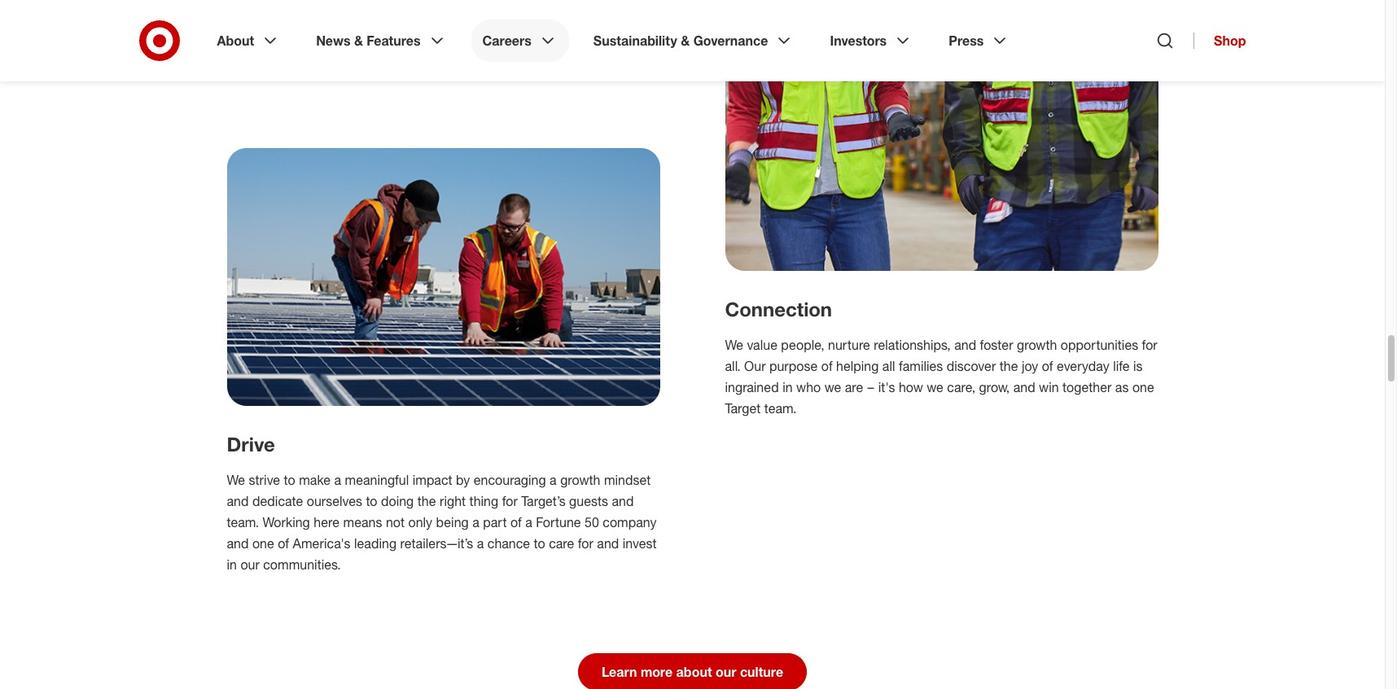 Task type: locate. For each thing, give the bounding box(es) containing it.
learn more about our culture link
[[578, 654, 807, 690]]

1 vertical spatial for
[[502, 494, 518, 510]]

0 horizontal spatial for
[[502, 494, 518, 510]]

we up all.
[[725, 337, 744, 353]]

0 horizontal spatial growth
[[560, 473, 601, 489]]

1 horizontal spatial to
[[366, 494, 377, 510]]

of right part
[[511, 515, 522, 531]]

who
[[796, 379, 821, 396]]

in
[[783, 379, 793, 396], [227, 557, 237, 573]]

1 horizontal spatial the
[[1000, 358, 1018, 374]]

the
[[1000, 358, 1018, 374], [418, 494, 436, 510]]

guests
[[569, 494, 608, 510]]

1 horizontal spatial &
[[681, 33, 690, 49]]

means
[[343, 515, 382, 531]]

in left who
[[783, 379, 793, 396]]

ingrained
[[725, 379, 779, 396]]

0 horizontal spatial we
[[227, 473, 245, 489]]

the down impact
[[418, 494, 436, 510]]

0 horizontal spatial the
[[418, 494, 436, 510]]

investors
[[830, 33, 887, 49]]

meaningful
[[345, 473, 409, 489]]

0 horizontal spatial we
[[825, 379, 841, 396]]

of down working
[[278, 536, 289, 552]]

0 horizontal spatial in
[[227, 557, 237, 573]]

we for connection
[[725, 337, 744, 353]]

0 vertical spatial team.
[[764, 400, 797, 417]]

1 vertical spatial the
[[418, 494, 436, 510]]

our right about
[[716, 665, 737, 681]]

2 vertical spatial for
[[578, 536, 594, 552]]

press link
[[937, 20, 1021, 62]]

discover
[[947, 358, 996, 374]]

target
[[725, 400, 761, 417]]

& left governance
[[681, 33, 690, 49]]

–
[[867, 379, 875, 396]]

a down part
[[477, 536, 484, 552]]

1 vertical spatial in
[[227, 557, 237, 573]]

team.
[[764, 400, 797, 417], [227, 515, 259, 531]]

news
[[316, 33, 351, 49]]

foster
[[980, 337, 1014, 353]]

0 vertical spatial to
[[284, 473, 295, 489]]

0 vertical spatial one
[[1133, 379, 1155, 396]]

to left care
[[534, 536, 545, 552]]

1 we from the left
[[825, 379, 841, 396]]

a
[[334, 473, 341, 489], [550, 473, 557, 489], [472, 515, 479, 531], [525, 515, 532, 531], [477, 536, 484, 552]]

1 vertical spatial growth
[[560, 473, 601, 489]]

working
[[263, 515, 310, 531]]

the left 'joy'
[[1000, 358, 1018, 374]]

1 vertical spatial we
[[227, 473, 245, 489]]

we value people, nurture relationships, and foster growth opportunities for all. our purpose of helping all families discover the joy of everyday life is ingrained in who we are – it's how we care, grow, and win together as one target team.
[[725, 337, 1158, 417]]

2 horizontal spatial for
[[1142, 337, 1158, 353]]

one right as
[[1133, 379, 1155, 396]]

1 & from the left
[[354, 33, 363, 49]]

1 horizontal spatial we
[[927, 379, 944, 396]]

how
[[899, 379, 923, 396]]

encouraging
[[474, 473, 546, 489]]

of left helping on the bottom right of the page
[[821, 358, 833, 374]]

for
[[1142, 337, 1158, 353], [502, 494, 518, 510], [578, 536, 594, 552]]

1 vertical spatial our
[[716, 665, 737, 681]]

we
[[825, 379, 841, 396], [927, 379, 944, 396]]

1 horizontal spatial growth
[[1017, 337, 1057, 353]]

team. down dedicate
[[227, 515, 259, 531]]

one down working
[[252, 536, 274, 552]]

leading
[[354, 536, 397, 552]]

for down 50
[[578, 536, 594, 552]]

growth inside we strive to make a meaningful impact by encouraging a growth mindset and dedicate ourselves to doing the right thing for target's guests and team. working here means not only being a part of a fortune 50 company and one of america's leading retailers—it's a chance to care for and invest in our communities.
[[560, 473, 601, 489]]

& for sustainability
[[681, 33, 690, 49]]

0 vertical spatial for
[[1142, 337, 1158, 353]]

all
[[883, 358, 895, 374]]

not
[[386, 515, 405, 531]]

our left communities.
[[241, 557, 260, 573]]

of
[[821, 358, 833, 374], [1042, 358, 1053, 374], [511, 515, 522, 531], [278, 536, 289, 552]]

the inside we value people, nurture relationships, and foster growth opportunities for all. our purpose of helping all families discover the joy of everyday life is ingrained in who we are – it's how we care, grow, and win together as one target team.
[[1000, 358, 1018, 374]]

communities.
[[263, 557, 341, 573]]

learn more about our culture
[[602, 665, 783, 681]]

a down target's
[[525, 515, 532, 531]]

1 horizontal spatial team.
[[764, 400, 797, 417]]

value
[[747, 337, 778, 353]]

2 vertical spatial to
[[534, 536, 545, 552]]

doing
[[381, 494, 414, 510]]

are
[[845, 379, 863, 396]]

&
[[354, 33, 363, 49], [681, 33, 690, 49]]

50
[[585, 515, 599, 531]]

a up target's
[[550, 473, 557, 489]]

of right 'joy'
[[1042, 358, 1053, 374]]

we inside we strive to make a meaningful impact by encouraging a growth mindset and dedicate ourselves to doing the right thing for target's guests and team. working here means not only being a part of a fortune 50 company and one of america's leading retailers—it's a chance to care for and invest in our communities.
[[227, 473, 245, 489]]

0 vertical spatial growth
[[1017, 337, 1057, 353]]

0 vertical spatial the
[[1000, 358, 1018, 374]]

0 vertical spatial in
[[783, 379, 793, 396]]

1 horizontal spatial in
[[783, 379, 793, 396]]

one inside we value people, nurture relationships, and foster growth opportunities for all. our purpose of helping all families discover the joy of everyday life is ingrained in who we are – it's how we care, grow, and win together as one target team.
[[1133, 379, 1155, 396]]

in left communities.
[[227, 557, 237, 573]]

to up dedicate
[[284, 473, 295, 489]]

to down meaningful at the bottom left of page
[[366, 494, 377, 510]]

care
[[549, 536, 574, 552]]

we inside we value people, nurture relationships, and foster growth opportunities for all. our purpose of helping all families discover the joy of everyday life is ingrained in who we are – it's how we care, grow, and win together as one target team.
[[725, 337, 744, 353]]

we for drive
[[227, 473, 245, 489]]

1 horizontal spatial we
[[725, 337, 744, 353]]

0 horizontal spatial one
[[252, 536, 274, 552]]

one inside we strive to make a meaningful impact by encouraging a growth mindset and dedicate ourselves to doing the right thing for target's guests and team. working here means not only being a part of a fortune 50 company and one of america's leading retailers—it's a chance to care for and invest in our communities.
[[252, 536, 274, 552]]

all.
[[725, 358, 741, 374]]

0 horizontal spatial our
[[241, 557, 260, 573]]

team. down who
[[764, 400, 797, 417]]

only
[[408, 515, 432, 531]]

and
[[955, 337, 976, 353], [1014, 379, 1036, 396], [227, 494, 249, 510], [612, 494, 634, 510], [227, 536, 249, 552], [597, 536, 619, 552]]

we left the are
[[825, 379, 841, 396]]

team. inside we value people, nurture relationships, and foster growth opportunities for all. our purpose of helping all families discover the joy of everyday life is ingrained in who we are – it's how we care, grow, and win together as one target team.
[[764, 400, 797, 417]]

one for connection
[[1133, 379, 1155, 396]]

0 vertical spatial we
[[725, 337, 744, 353]]

we right how
[[927, 379, 944, 396]]

one for drive
[[252, 536, 274, 552]]

families
[[899, 358, 943, 374]]

our inside we strive to make a meaningful impact by encouraging a growth mindset and dedicate ourselves to doing the right thing for target's guests and team. working here means not only being a part of a fortune 50 company and one of america's leading retailers—it's a chance to care for and invest in our communities.
[[241, 557, 260, 573]]

careers link
[[471, 20, 569, 62]]

one
[[1133, 379, 1155, 396], [252, 536, 274, 552]]

careers
[[483, 33, 532, 49]]

in inside we strive to make a meaningful impact by encouraging a growth mindset and dedicate ourselves to doing the right thing for target's guests and team. working here means not only being a part of a fortune 50 company and one of america's leading retailers—it's a chance to care for and invest in our communities.
[[227, 557, 237, 573]]

features
[[367, 33, 421, 49]]

1 vertical spatial team.
[[227, 515, 259, 531]]

everyday
[[1057, 358, 1110, 374]]

for up is
[[1142, 337, 1158, 353]]

to
[[284, 473, 295, 489], [366, 494, 377, 510], [534, 536, 545, 552]]

growth up 'joy'
[[1017, 337, 1057, 353]]

growth up guests
[[560, 473, 601, 489]]

team. inside we strive to make a meaningful impact by encouraging a growth mindset and dedicate ourselves to doing the right thing for target's guests and team. working here means not only being a part of a fortune 50 company and one of america's leading retailers—it's a chance to care for and invest in our communities.
[[227, 515, 259, 531]]

1 horizontal spatial one
[[1133, 379, 1155, 396]]

2 & from the left
[[681, 33, 690, 49]]

we left strive
[[227, 473, 245, 489]]

2 horizontal spatial to
[[534, 536, 545, 552]]

ourselves
[[307, 494, 362, 510]]

1 vertical spatial one
[[252, 536, 274, 552]]

governance
[[694, 33, 768, 49]]

culture
[[740, 665, 783, 681]]

0 vertical spatial our
[[241, 557, 260, 573]]

& right news
[[354, 33, 363, 49]]

for down encouraging
[[502, 494, 518, 510]]

we
[[725, 337, 744, 353], [227, 473, 245, 489]]

people,
[[781, 337, 825, 353]]

& for news
[[354, 33, 363, 49]]

0 horizontal spatial team.
[[227, 515, 259, 531]]

together
[[1063, 379, 1112, 396]]

growth
[[1017, 337, 1057, 353], [560, 473, 601, 489]]

0 horizontal spatial &
[[354, 33, 363, 49]]

1 horizontal spatial our
[[716, 665, 737, 681]]



Task type: vqa. For each thing, say whether or not it's contained in the screenshot.
Careers link
yes



Task type: describe. For each thing, give the bounding box(es) containing it.
sustainability & governance
[[594, 33, 768, 49]]

retailers—it's
[[400, 536, 473, 552]]

investors link
[[819, 20, 924, 62]]

a left part
[[472, 515, 479, 531]]

thing
[[470, 494, 499, 510]]

part
[[483, 515, 507, 531]]

we strive to make a meaningful impact by encouraging a growth mindset and dedicate ourselves to doing the right thing for target's guests and team. working here means not only being a part of a fortune 50 company and one of america's leading retailers—it's a chance to care for and invest in our communities.
[[227, 473, 657, 573]]

nurture
[[828, 337, 870, 353]]

relationships,
[[874, 337, 951, 353]]

connection
[[725, 297, 832, 321]]

strive
[[249, 473, 280, 489]]

purpose
[[769, 358, 818, 374]]

in inside we value people, nurture relationships, and foster growth opportunities for all. our purpose of helping all families discover the joy of everyday life is ingrained in who we are – it's how we care, grow, and win together as one target team.
[[783, 379, 793, 396]]

helping
[[836, 358, 879, 374]]

1 vertical spatial to
[[366, 494, 377, 510]]

news & features link
[[305, 20, 458, 62]]

1 horizontal spatial for
[[578, 536, 594, 552]]

press
[[949, 33, 984, 49]]

win
[[1039, 379, 1059, 396]]

about link
[[206, 20, 292, 62]]

opportunities
[[1061, 337, 1139, 353]]

here
[[314, 515, 340, 531]]

invest
[[623, 536, 657, 552]]

fortune
[[536, 515, 581, 531]]

about
[[217, 33, 254, 49]]

more
[[641, 665, 673, 681]]

company
[[603, 515, 657, 531]]

a up the ourselves
[[334, 473, 341, 489]]

grow,
[[979, 379, 1010, 396]]

news & features
[[316, 33, 421, 49]]

sustainability
[[594, 33, 677, 49]]

0 horizontal spatial to
[[284, 473, 295, 489]]

by
[[456, 473, 470, 489]]

for inside we value people, nurture relationships, and foster growth opportunities for all. our purpose of helping all families discover the joy of everyday life is ingrained in who we are – it's how we care, grow, and win together as one target team.
[[1142, 337, 1158, 353]]

joy
[[1022, 358, 1039, 374]]

2 we from the left
[[927, 379, 944, 396]]

impact
[[413, 473, 452, 489]]

dedicate
[[252, 494, 303, 510]]

mindset
[[604, 473, 651, 489]]

drive
[[227, 433, 275, 457]]

chance
[[488, 536, 530, 552]]

learn
[[602, 665, 637, 681]]

our
[[744, 358, 766, 374]]

life
[[1113, 358, 1130, 374]]

make
[[299, 473, 331, 489]]

target's
[[521, 494, 566, 510]]

right
[[440, 494, 466, 510]]

is
[[1134, 358, 1143, 374]]

growth inside we value people, nurture relationships, and foster growth opportunities for all. our purpose of helping all families discover the joy of everyday life is ingrained in who we are – it's how we care, grow, and win together as one target team.
[[1017, 337, 1057, 353]]

care,
[[947, 379, 976, 396]]

as
[[1116, 379, 1129, 396]]

about
[[676, 665, 712, 681]]

the inside we strive to make a meaningful impact by encouraging a growth mindset and dedicate ourselves to doing the right thing for target's guests and team. working here means not only being a part of a fortune 50 company and one of america's leading retailers—it's a chance to care for and invest in our communities.
[[418, 494, 436, 510]]

being
[[436, 515, 469, 531]]

america's
[[293, 536, 351, 552]]

sustainability & governance link
[[582, 20, 806, 62]]

it's
[[879, 379, 895, 396]]

shop
[[1214, 33, 1246, 49]]

shop link
[[1194, 33, 1246, 49]]



